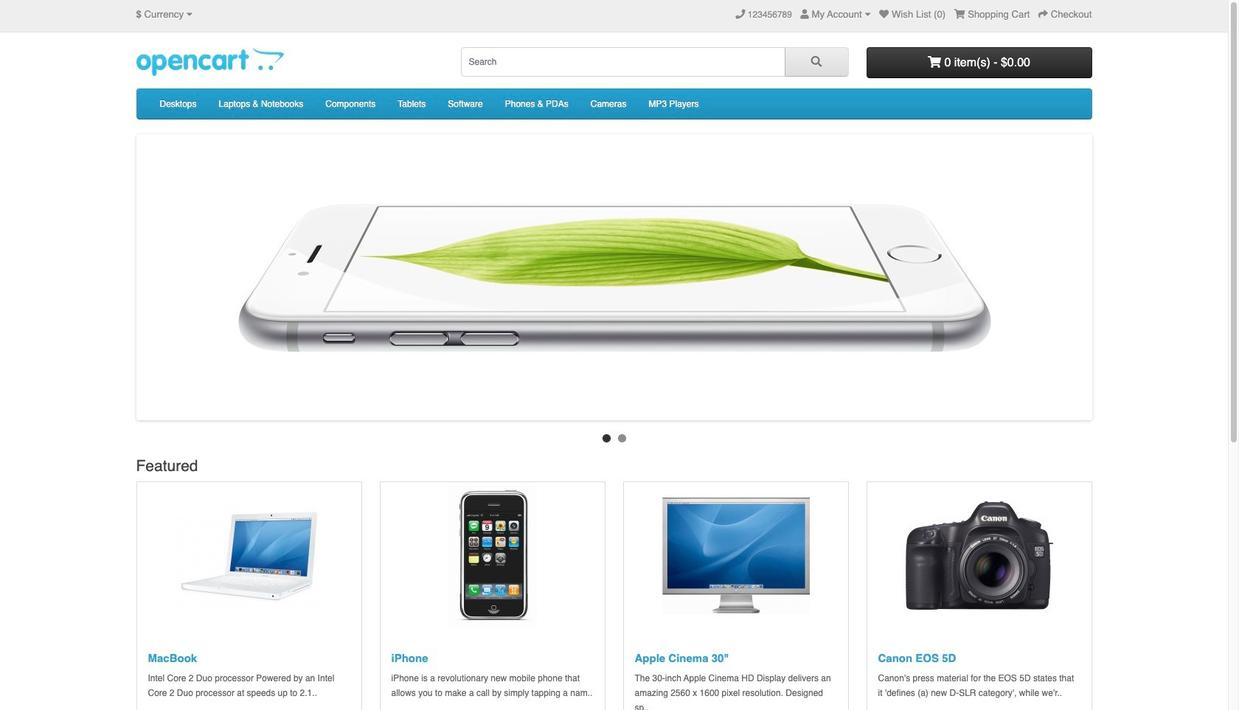 Task type: locate. For each thing, give the bounding box(es) containing it.
Search text field
[[461, 47, 785, 77]]

your store image
[[136, 47, 284, 76]]

shopping cart image
[[954, 10, 965, 19], [928, 56, 941, 68]]

phone image
[[736, 10, 745, 19]]

1 vertical spatial shopping cart image
[[928, 56, 941, 68]]

0 horizontal spatial shopping cart image
[[928, 56, 941, 68]]

1 horizontal spatial caret down image
[[865, 10, 871, 19]]

caret down image
[[186, 10, 192, 19], [865, 10, 871, 19]]

canon eos 5d image
[[905, 482, 1053, 630]]

macbook image
[[175, 482, 323, 630]]

0 vertical spatial shopping cart image
[[954, 10, 965, 19]]

caret down image up your store image
[[186, 10, 192, 19]]

1 caret down image from the left
[[186, 10, 192, 19]]

user image
[[800, 10, 809, 19]]

caret down image left heart icon
[[865, 10, 871, 19]]

search image
[[811, 56, 822, 67]]

0 horizontal spatial caret down image
[[186, 10, 192, 19]]



Task type: describe. For each thing, give the bounding box(es) containing it.
2 caret down image from the left
[[865, 10, 871, 19]]

heart image
[[879, 10, 889, 19]]

share image
[[1038, 10, 1048, 19]]

iphone 6 image
[[194, 137, 1034, 417]]

apple cinema 30" image
[[662, 482, 809, 630]]

iphone image
[[419, 482, 566, 630]]

1 horizontal spatial shopping cart image
[[954, 10, 965, 19]]



Task type: vqa. For each thing, say whether or not it's contained in the screenshot.
value Link
no



